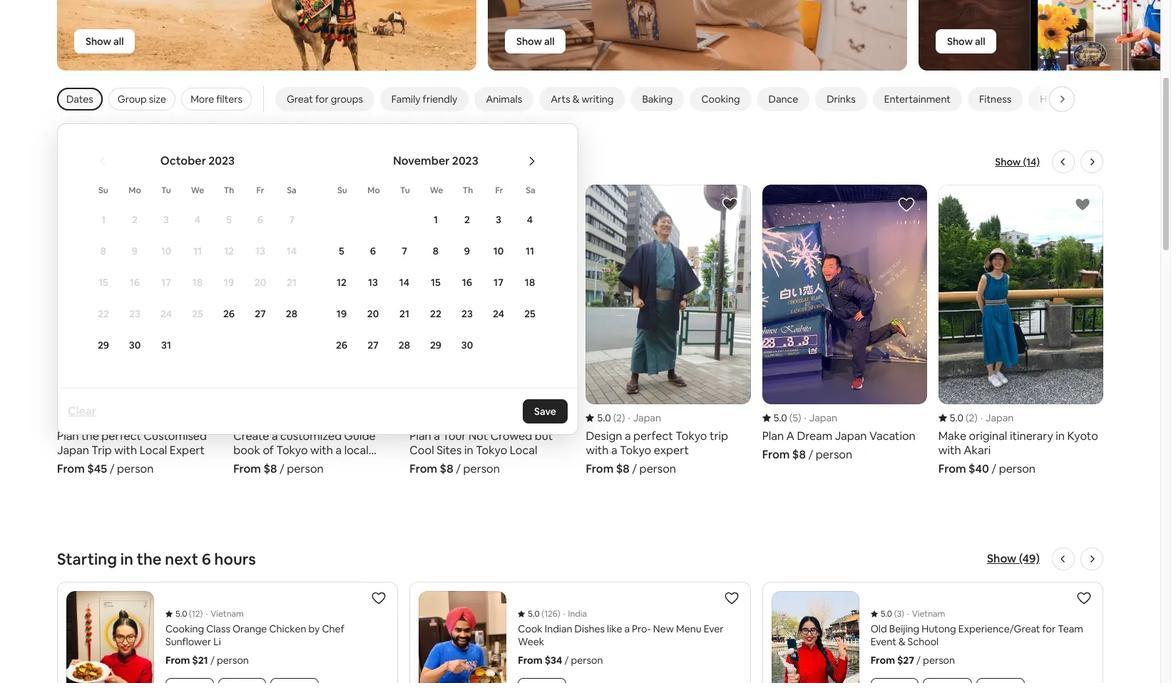 Task type: describe. For each thing, give the bounding box(es) containing it.
local
[[244, 152, 278, 172]]

history & culture element
[[1040, 93, 1117, 106]]

all for 2nd the show all link
[[544, 35, 555, 48]]

1 30 button from the left
[[119, 330, 151, 360]]

1 11 from the left
[[193, 245, 202, 257]]

2 25 button from the left
[[514, 299, 546, 329]]

0 vertical spatial 21 button
[[276, 267, 307, 297]]

10 for first 10 button from left
[[161, 245, 171, 257]]

1 30 from the left
[[129, 339, 141, 352]]

from inside create a customized guide book of tokyo with a local guide group
[[233, 462, 261, 477]]

2 tu from the left
[[400, 185, 410, 196]]

0 horizontal spatial 27 button
[[245, 299, 276, 329]]

from inside design a perfect tokyo trip with a tokyo expert group
[[586, 462, 614, 477]]

· vietnam for $27
[[907, 609, 945, 620]]

2 th from the left
[[463, 185, 473, 196]]

for
[[315, 93, 329, 106]]

) for 'rating 5.0 out of 5; 12 reviews' image
[[200, 609, 203, 620]]

8 for 1st 8 button from right
[[433, 245, 439, 257]]

entertainment
[[884, 93, 951, 106]]

1 for november
[[434, 213, 438, 226]]

7 for the rightmost 7 button
[[402, 245, 407, 257]]

october 2023
[[160, 153, 235, 168]]

9 for first "9" button from right
[[464, 245, 470, 257]]

from inside make original itinerary in kyoto with akari group
[[939, 462, 966, 477]]

from $34 / person
[[518, 654, 603, 667]]

2 18 button from the left
[[514, 267, 546, 297]]

plan
[[57, 152, 88, 172]]

around
[[328, 152, 380, 172]]

with
[[133, 152, 166, 172]]

25 for 2nd 25 button from right
[[192, 307, 203, 320]]

dates button
[[57, 88, 103, 111]]

$40
[[969, 462, 989, 477]]

from $8 / person for plan a dream japan vacation group
[[762, 447, 852, 462]]

save
[[534, 405, 556, 418]]

plan the perfect customised japan trip with local expert group
[[57, 185, 222, 477]]

0 horizontal spatial 6 button
[[245, 205, 276, 235]]

rating 5.0 out of 5; 5 reviews image
[[762, 412, 801, 425]]

0 horizontal spatial 28 button
[[276, 299, 307, 329]]

24 for first 24 button from the left
[[160, 307, 172, 320]]

0 vertical spatial 20 button
[[245, 267, 276, 297]]

november
[[393, 153, 450, 168]]

1 horizontal spatial 19 button
[[326, 299, 357, 329]]

2 10 button from the left
[[483, 236, 514, 266]]

1 vertical spatial 13
[[368, 276, 378, 289]]

dance button
[[757, 87, 810, 111]]

person inside create a customized guide book of tokyo with a local guide group
[[287, 462, 324, 477]]

2 16 button from the left
[[452, 267, 483, 297]]

history
[[1040, 93, 1073, 106]]

make original itinerary in kyoto with akari group
[[939, 185, 1103, 477]]

6 for rightmost 6 button
[[370, 245, 376, 257]]

4 for november 2023
[[527, 213, 533, 226]]

23 for first 23 button from the left
[[129, 307, 140, 320]]

(49)
[[1019, 552, 1040, 566]]

person inside plan a dream japan vacation group
[[816, 447, 852, 462]]

$45
[[87, 462, 107, 477]]

0 vertical spatial 26 button
[[213, 299, 245, 329]]

writing
[[582, 93, 614, 106]]

25 for 2nd 25 button from the left
[[524, 307, 536, 320]]

cooking button
[[690, 87, 751, 111]]

great for groups element
[[287, 93, 363, 106]]

great for groups
[[287, 93, 363, 106]]

5.0 ( 2 ) for $40
[[950, 412, 978, 425]]

$34
[[545, 654, 562, 667]]

1 15 button from the left
[[88, 267, 119, 297]]

0 vertical spatial 13
[[255, 245, 265, 257]]

show (14)
[[995, 155, 1040, 168]]

show (49) link
[[987, 552, 1040, 566]]

1 18 from the left
[[192, 276, 203, 289]]

1 show all link from the left
[[74, 29, 135, 53]]

1 23 button from the left
[[119, 299, 151, 329]]

1 mo from the left
[[129, 185, 141, 196]]

2 30 from the left
[[461, 339, 473, 352]]

a
[[91, 152, 100, 172]]

1 9 button from the left
[[119, 236, 151, 266]]

5.0 ( 12 )
[[175, 609, 203, 620]]

· for rating 5.0 out of 5; 2 reviews image within the design a perfect tokyo trip with a tokyo expert group
[[628, 412, 630, 425]]

( inside the plan the perfect customised japan trip with local expert 'group'
[[84, 412, 87, 425]]

hosts
[[282, 152, 325, 172]]

31
[[161, 339, 171, 352]]

· japan for rating 5.0 out of 5; 5 reviews image
[[804, 412, 837, 425]]

10 for 1st 10 button from the right
[[493, 245, 504, 257]]

baking
[[642, 93, 673, 106]]

next
[[165, 549, 198, 569]]

0 horizontal spatial 13 button
[[245, 236, 276, 266]]

1 vertical spatial the
[[137, 549, 162, 569]]

0 vertical spatial 14 button
[[276, 236, 307, 266]]

baking element
[[642, 93, 673, 106]]

12 for the 12 button to the left
[[224, 245, 234, 257]]

1 vertical spatial 26
[[336, 339, 347, 352]]

help
[[169, 152, 201, 172]]

5 inside plan a dream japan vacation group
[[793, 412, 798, 425]]

hours
[[214, 549, 256, 569]]

1 24 button from the left
[[151, 299, 182, 329]]

2 24 button from the left
[[483, 299, 514, 329]]

0 horizontal spatial 12
[[192, 609, 200, 620]]

1 25 button from the left
[[182, 299, 213, 329]]

drinks
[[827, 93, 856, 106]]

5.0 inside design a perfect tokyo trip with a tokyo expert group
[[597, 412, 611, 425]]

groups
[[331, 93, 363, 106]]

16 for 1st 16 button from left
[[130, 276, 140, 289]]

dates
[[66, 93, 93, 106]]

1 horizontal spatial 28 button
[[389, 330, 420, 360]]

1 horizontal spatial 6 button
[[357, 236, 389, 266]]

1 for october
[[101, 213, 106, 226]]

arts & writing element
[[551, 93, 614, 106]]

arts & writing button
[[539, 87, 625, 111]]

) for rating 5.0 out of 5; 2 reviews image within the design a perfect tokyo trip with a tokyo expert group
[[622, 412, 625, 425]]

8 for first 8 button
[[100, 245, 106, 257]]

& for history
[[1075, 93, 1082, 106]]

0 vertical spatial 20
[[254, 276, 266, 289]]

animals button
[[475, 87, 534, 111]]

0 horizontal spatial 28
[[286, 307, 298, 320]]

trip
[[103, 152, 130, 172]]

1 22 button from the left
[[88, 299, 119, 329]]

24 for second 24 button
[[493, 307, 504, 320]]

november 2023
[[393, 153, 478, 168]]

( inside design a perfect tokyo trip with a tokyo expert group
[[613, 412, 616, 425]]

$27
[[897, 654, 914, 667]]

0 horizontal spatial 5 button
[[213, 205, 245, 235]]

5.0 ( 2 ) for $8
[[597, 412, 625, 425]]

16 for first 16 button from right
[[462, 276, 472, 289]]

/ inside make original itinerary in kyoto with akari group
[[992, 462, 997, 477]]

2 vertical spatial 6
[[202, 549, 211, 569]]

1 vertical spatial 28
[[399, 339, 410, 352]]

$8 for "plan a tour not crowed but cool sites in tokyo local" group
[[440, 462, 453, 477]]

from inside the plan the perfect customised japan trip with local expert 'group'
[[57, 462, 85, 477]]

5.0 ( 5 )
[[774, 412, 801, 425]]

12 for rightmost the 12 button
[[337, 276, 347, 289]]

) for rating 5.0 out of 5; 3 reviews icon
[[902, 609, 904, 620]]

rating 5.0 out of 5; 34 reviews image
[[57, 412, 102, 425]]

22 for 1st 22 button from right
[[430, 307, 442, 320]]

cooking
[[701, 93, 740, 106]]

plan a trip with help from local hosts around the world
[[57, 152, 454, 172]]

19 for the right 19 button
[[337, 307, 347, 320]]

arts
[[551, 93, 570, 106]]

1 10 button from the left
[[151, 236, 182, 266]]

1 17 button from the left
[[151, 267, 182, 297]]

history & culture button
[[1029, 87, 1128, 111]]

rating 5.0 out of 5; 126 reviews image
[[518, 609, 560, 620]]

more filters
[[191, 93, 242, 106]]

show up fitness button
[[947, 35, 973, 48]]

15 for first 15 button
[[98, 276, 108, 289]]

1 button for november
[[420, 205, 452, 235]]

family friendly
[[391, 93, 457, 106]]

dance element
[[769, 93, 798, 106]]

starting
[[57, 549, 117, 569]]

1 horizontal spatial 7 button
[[389, 236, 420, 266]]

show left (49)
[[987, 552, 1017, 566]]

0 horizontal spatial 12 button
[[213, 236, 245, 266]]

2 22 button from the left
[[420, 299, 452, 329]]

27 for leftmost 27 'button'
[[255, 307, 266, 320]]

show left "(14)"
[[995, 155, 1021, 168]]

more filters button
[[181, 88, 252, 111]]

2 17 button from the left
[[483, 267, 514, 297]]

2 show all link from the left
[[505, 29, 566, 53]]

all for third the show all link from right
[[113, 35, 124, 48]]

) for rating 5.0 out of 5; 126 reviews image
[[558, 609, 560, 620]]

5.0 inside plan a dream japan vacation group
[[774, 412, 787, 425]]

fitness
[[979, 93, 1012, 106]]

from inside plan a dream japan vacation group
[[762, 447, 790, 462]]

from $21 / person
[[165, 654, 249, 667]]

1 horizontal spatial the
[[384, 152, 409, 172]]

from
[[204, 152, 240, 172]]

$21
[[192, 654, 208, 667]]

starting in the next 6 hours
[[57, 549, 256, 569]]

history & culture
[[1040, 93, 1117, 106]]

india
[[568, 609, 587, 620]]

october
[[160, 153, 206, 168]]

1 sa from the left
[[287, 185, 297, 196]]

3 for october 2023
[[163, 213, 169, 226]]

31 button
[[151, 330, 182, 360]]

( inside plan a dream japan vacation group
[[789, 412, 793, 425]]

1 tu from the left
[[161, 185, 171, 196]]

arts & writing
[[551, 93, 614, 106]]

1 fr from the left
[[256, 185, 264, 196]]

rating 5.0 out of 5; 12 reviews image
[[165, 609, 203, 620]]

rating 5.0 out of 5; 2 reviews image for $40
[[939, 412, 978, 425]]

1 16 button from the left
[[119, 267, 151, 297]]

2 18 from the left
[[525, 276, 535, 289]]

culture
[[1084, 93, 1117, 106]]

126
[[544, 609, 558, 620]]

person inside "plan a tour not crowed but cool sites in tokyo local" group
[[463, 462, 500, 477]]

$8 inside create a customized guide book of tokyo with a local guide group
[[263, 462, 277, 477]]

) for rating 5.0 out of 5; 2 reviews image in the make original itinerary in kyoto with akari group
[[975, 412, 978, 425]]

rating 5.0 out of 5; 2 reviews image for $8
[[586, 412, 625, 425]]

1 8 button from the left
[[88, 236, 119, 266]]

2 we from the left
[[430, 185, 443, 196]]

7 for 7 button to the left
[[289, 213, 294, 226]]

from $27 / person
[[871, 654, 955, 667]]

1 vertical spatial 27 button
[[357, 330, 389, 360]]

29 for 1st 29 button from right
[[430, 339, 442, 352]]

0 horizontal spatial 19 button
[[213, 267, 245, 297]]

23 for first 23 button from right
[[462, 307, 473, 320]]

5.0 ( 126 )
[[528, 609, 560, 620]]

1 vertical spatial 21
[[399, 307, 409, 320]]

1 horizontal spatial 12 button
[[326, 267, 357, 297]]



Task type: vqa. For each thing, say whether or not it's contained in the screenshot.
A Group Of People With A Dog, Hiking On A Rocky Beach. image
no



Task type: locate. For each thing, give the bounding box(es) containing it.
from $8 / person for design a perfect tokyo trip with a tokyo expert group
[[586, 462, 676, 477]]

su down a
[[99, 185, 108, 196]]

8 button
[[88, 236, 119, 266], [420, 236, 452, 266]]

&
[[573, 93, 579, 106], [1075, 93, 1082, 106]]

· for rating 5.0 out of 5; 5 reviews image
[[804, 412, 807, 425]]

1 vertical spatial 20 button
[[357, 299, 389, 329]]

1 vertical spatial 5
[[339, 245, 344, 257]]

1 horizontal spatial show all
[[516, 35, 555, 48]]

0 vertical spatial 28 button
[[276, 299, 307, 329]]

from $8 / person for "plan a tour not crowed but cool sites in tokyo local" group
[[410, 462, 500, 477]]

japan for rating 5.0 out of 5; 2 reviews image within the design a perfect tokyo trip with a tokyo expert group
[[633, 412, 661, 425]]

mo down with
[[129, 185, 141, 196]]

1 su from the left
[[99, 185, 108, 196]]

(14)
[[1023, 155, 1040, 168]]

4 button for november 2023
[[514, 205, 546, 235]]

1 horizontal spatial 1 button
[[420, 205, 452, 235]]

person inside make original itinerary in kyoto with akari group
[[999, 462, 1036, 477]]

2 horizontal spatial · japan
[[981, 412, 1014, 425]]

all for first the show all link from the right
[[975, 35, 985, 48]]

th down from
[[224, 185, 234, 196]]

1 1 from the left
[[101, 213, 106, 226]]

japan inside group
[[809, 412, 837, 425]]

show all link up the fitness
[[936, 29, 997, 53]]

· vietnam right the 5.0 ( 12 )
[[206, 609, 244, 620]]

· vietnam right 5.0 ( 3 )
[[907, 609, 945, 620]]

2 4 button from the left
[[514, 205, 546, 235]]

0 horizontal spatial 14 button
[[276, 236, 307, 266]]

2 & from the left
[[1075, 93, 1082, 106]]

0 horizontal spatial we
[[191, 185, 204, 196]]

2 11 button from the left
[[514, 236, 546, 266]]

0 vertical spatial 5 button
[[213, 205, 245, 235]]

1 vertical spatial 6 button
[[357, 236, 389, 266]]

1 · vietnam from the left
[[206, 609, 244, 620]]

0 horizontal spatial 6
[[202, 549, 211, 569]]

1 horizontal spatial 20
[[367, 307, 379, 320]]

2 inside make original itinerary in kyoto with akari group
[[969, 412, 975, 425]]

entertainment button
[[873, 87, 962, 111]]

19 for 19 button to the left
[[224, 276, 234, 289]]

· vietnam for $21
[[206, 609, 244, 620]]

$8 for design a perfect tokyo trip with a tokyo expert group
[[616, 462, 630, 477]]

) for rating 5.0 out of 5; 5 reviews image
[[798, 412, 801, 425]]

1 vertical spatial 14
[[399, 276, 410, 289]]

2 15 button from the left
[[420, 267, 452, 297]]

the left world
[[384, 152, 409, 172]]

show all up arts
[[516, 35, 555, 48]]

0 horizontal spatial 2 button
[[119, 205, 151, 235]]

save this experience image inside plan a dream japan vacation group
[[898, 196, 915, 213]]

14 for the topmost 14 button
[[287, 245, 297, 257]]

animals element
[[486, 93, 522, 106]]

1 button down a
[[88, 205, 119, 235]]

1 horizontal spatial all
[[544, 35, 555, 48]]

8
[[100, 245, 106, 257], [433, 245, 439, 257]]

& left culture
[[1075, 93, 1082, 106]]

1 horizontal spatial 20 button
[[357, 299, 389, 329]]

· for rating 5.0 out of 5; 126 reviews image
[[563, 609, 565, 620]]

more
[[191, 93, 214, 106]]

2 2 button from the left
[[452, 205, 483, 235]]

dance
[[769, 93, 798, 106]]

2 horizontal spatial 6
[[370, 245, 376, 257]]

· japan inside design a perfect tokyo trip with a tokyo expert group
[[628, 412, 661, 425]]

1 horizontal spatial 13 button
[[357, 267, 389, 297]]

) inside plan a dream japan vacation group
[[798, 412, 801, 425]]

rating 5.0 out of 5; 3 reviews image
[[871, 609, 904, 620]]

2 inside design a perfect tokyo trip with a tokyo expert group
[[616, 412, 622, 425]]

· for rating 5.0 out of 5; 2 reviews image in the make original itinerary in kyoto with akari group
[[981, 412, 983, 425]]

20 button
[[245, 267, 276, 297], [357, 299, 389, 329]]

drinks element
[[827, 93, 856, 106]]

0 horizontal spatial all
[[113, 35, 124, 48]]

21 button
[[276, 267, 307, 297], [389, 299, 420, 329]]

in
[[120, 549, 133, 569]]

2 button for november 2023
[[452, 205, 483, 235]]

3 button for october 2023
[[151, 205, 182, 235]]

vietnam
[[211, 609, 244, 620], [912, 609, 945, 620]]

1 horizontal spatial 18 button
[[514, 267, 546, 297]]

0 vertical spatial 12
[[224, 245, 234, 257]]

1 show all from the left
[[86, 35, 124, 48]]

2023 right help
[[208, 153, 235, 168]]

plan a dream japan vacation group
[[762, 185, 927, 462]]

1 horizontal spatial 5.0 ( 2 )
[[950, 412, 978, 425]]

2 horizontal spatial 12
[[337, 276, 347, 289]]

2 29 from the left
[[430, 339, 442, 352]]

2 23 button from the left
[[452, 299, 483, 329]]

2 · japan from the left
[[804, 412, 837, 425]]

0 horizontal spatial 11
[[193, 245, 202, 257]]

0 horizontal spatial 25
[[192, 307, 203, 320]]

2 17 from the left
[[494, 276, 503, 289]]

/ inside "plan a tour not crowed but cool sites in tokyo local" group
[[456, 462, 461, 477]]

2 fr from the left
[[495, 185, 503, 196]]

2 23 from the left
[[462, 307, 473, 320]]

1 horizontal spatial 11 button
[[514, 236, 546, 266]]

0 vertical spatial 27
[[255, 307, 266, 320]]

1 18 button from the left
[[182, 267, 213, 297]]

2023 right november
[[452, 153, 478, 168]]

1 horizontal spatial 5 button
[[326, 236, 357, 266]]

show all link
[[74, 29, 135, 53], [505, 29, 566, 53], [936, 29, 997, 53]]

1 horizontal spatial sa
[[526, 185, 535, 196]]

5.0 ( 2 ) up $40 in the bottom right of the page
[[950, 412, 978, 425]]

person inside the plan the perfect customised japan trip with local expert 'group'
[[117, 462, 154, 477]]

11 button
[[182, 236, 213, 266], [514, 236, 546, 266]]

0 horizontal spatial 15
[[98, 276, 108, 289]]

1 10 from the left
[[161, 245, 171, 257]]

1 23 from the left
[[129, 307, 140, 320]]

2 button for october 2023
[[119, 205, 151, 235]]

17
[[161, 276, 171, 289], [494, 276, 503, 289]]

vietnam right 5.0 ( 3 )
[[912, 609, 945, 620]]

1 horizontal spatial 10
[[493, 245, 504, 257]]

1 16 from the left
[[130, 276, 140, 289]]

friendly
[[423, 93, 457, 106]]

from $40 / person
[[939, 462, 1036, 477]]

2 show all from the left
[[516, 35, 555, 48]]

1 horizontal spatial 8
[[433, 245, 439, 257]]

5 for left 5 button
[[226, 213, 232, 226]]

& right arts
[[573, 93, 579, 106]]

6 for leftmost 6 button
[[257, 213, 263, 226]]

0 horizontal spatial 18 button
[[182, 267, 213, 297]]

2 25 from the left
[[524, 307, 536, 320]]

2 24 from the left
[[493, 307, 504, 320]]

1 vertical spatial 14 button
[[389, 267, 420, 297]]

0 horizontal spatial 16
[[130, 276, 140, 289]]

3 show all from the left
[[947, 35, 985, 48]]

1 horizontal spatial 1
[[434, 213, 438, 226]]

japan for rating 5.0 out of 5; 2 reviews image in the make original itinerary in kyoto with akari group
[[986, 412, 1014, 425]]

2 8 button from the left
[[420, 236, 452, 266]]

1 29 button from the left
[[88, 330, 119, 360]]

0 horizontal spatial 9
[[132, 245, 138, 257]]

1 vertical spatial 19
[[337, 307, 347, 320]]

/ inside the plan the perfect customised japan trip with local expert 'group'
[[110, 462, 114, 477]]

from $8 / person inside design a perfect tokyo trip with a tokyo expert group
[[586, 462, 676, 477]]

20
[[254, 276, 266, 289], [367, 307, 379, 320]]

1 & from the left
[[573, 93, 579, 106]]

9 button
[[119, 236, 151, 266], [452, 236, 483, 266]]

2 9 from the left
[[464, 245, 470, 257]]

1 vertical spatial 27
[[367, 339, 379, 352]]

30 button
[[119, 330, 151, 360], [452, 330, 483, 360]]

we down world
[[430, 185, 443, 196]]

show (49)
[[987, 552, 1040, 566]]

from inside "plan a tour not crowed but cool sites in tokyo local" group
[[410, 462, 437, 477]]

5.0 ( 3 )
[[881, 609, 904, 620]]

show all for first the show all link from the right
[[947, 35, 985, 48]]

0 horizontal spatial &
[[573, 93, 579, 106]]

1 horizontal spatial tu
[[400, 185, 410, 196]]

1 down world
[[434, 213, 438, 226]]

14 for the bottom 14 button
[[399, 276, 410, 289]]

2 1 from the left
[[434, 213, 438, 226]]

1 horizontal spatial rating 5.0 out of 5; 2 reviews image
[[939, 412, 978, 425]]

1 horizontal spatial 18
[[525, 276, 535, 289]]

2 all from the left
[[544, 35, 555, 48]]

sa
[[287, 185, 297, 196], [526, 185, 535, 196]]

/ inside create a customized guide book of tokyo with a local guide group
[[280, 462, 284, 477]]

2 horizontal spatial all
[[975, 35, 985, 48]]

13 button
[[245, 236, 276, 266], [357, 267, 389, 297]]

design a perfect tokyo trip with a tokyo expert group
[[586, 185, 751, 477]]

2 horizontal spatial show all
[[947, 35, 985, 48]]

1 horizontal spatial 12
[[224, 245, 234, 257]]

24
[[160, 307, 172, 320], [493, 307, 504, 320]]

/ inside design a perfect tokyo trip with a tokyo expert group
[[632, 462, 637, 477]]

17 button
[[151, 267, 182, 297], [483, 267, 514, 297]]

fr
[[256, 185, 264, 196], [495, 185, 503, 196]]

2023
[[208, 153, 235, 168], [452, 153, 478, 168]]

& for arts
[[573, 93, 579, 106]]

2 horizontal spatial show all link
[[936, 29, 997, 53]]

great
[[287, 93, 313, 106]]

show all for 2nd the show all link
[[516, 35, 555, 48]]

2023 for october 2023
[[208, 153, 235, 168]]

0 horizontal spatial th
[[224, 185, 234, 196]]

show up dates dropdown button
[[86, 35, 111, 48]]

1 vietnam from the left
[[211, 609, 244, 620]]

1 4 button from the left
[[182, 205, 213, 235]]

drinks button
[[815, 87, 867, 111]]

clear button
[[61, 397, 103, 426]]

19 button
[[213, 267, 245, 297], [326, 299, 357, 329]]

create a customized guide book of tokyo with a local guide group
[[233, 185, 398, 477]]

· for 'rating 5.0 out of 5; 12 reviews' image
[[206, 609, 208, 620]]

1 2 button from the left
[[119, 205, 151, 235]]

th down the november 2023
[[463, 185, 473, 196]]

show all link up dates dropdown button
[[74, 29, 135, 53]]

filters
[[216, 93, 242, 106]]

2 horizontal spatial 3
[[897, 609, 902, 620]]

save this experience image
[[722, 196, 739, 213], [898, 196, 915, 213], [1074, 196, 1091, 213]]

japan for rating 5.0 out of 5; 5 reviews image
[[809, 412, 837, 425]]

plan a tour not crowed but cool sites in tokyo local group
[[410, 185, 575, 477]]

japan inside design a perfect tokyo trip with a tokyo expert group
[[633, 412, 661, 425]]

0 horizontal spatial 23
[[129, 307, 140, 320]]

· japan for rating 5.0 out of 5; 2 reviews image in the make original itinerary in kyoto with akari group
[[981, 412, 1014, 425]]

rating 5.0 out of 5; 2 reviews image up $40 in the bottom right of the page
[[939, 412, 978, 425]]

from $45 / person
[[57, 462, 154, 477]]

2 · vietnam from the left
[[907, 609, 945, 620]]

· japan
[[628, 412, 661, 425], [804, 412, 837, 425], [981, 412, 1014, 425]]

27 for bottommost 27 'button'
[[367, 339, 379, 352]]

) inside make original itinerary in kyoto with akari group
[[975, 412, 978, 425]]

$8 inside "plan a tour not crowed but cool sites in tokyo local" group
[[440, 462, 453, 477]]

2 1 button from the left
[[420, 205, 452, 235]]

34
[[87, 412, 99, 425]]

3 all from the left
[[975, 35, 985, 48]]

1 horizontal spatial 2 button
[[452, 205, 483, 235]]

1 vertical spatial 20
[[367, 307, 379, 320]]

mo down around
[[368, 185, 380, 196]]

1 3 button from the left
[[151, 205, 182, 235]]

fitness element
[[979, 93, 1012, 106]]

22 button
[[88, 299, 119, 329], [420, 299, 452, 329]]

21
[[287, 276, 297, 289], [399, 307, 409, 320]]

save this experience image inside make original itinerary in kyoto with akari group
[[1074, 196, 1091, 213]]

1 all from the left
[[113, 35, 124, 48]]

world
[[412, 152, 454, 172]]

1 horizontal spatial 7
[[402, 245, 407, 257]]

9
[[132, 245, 138, 257], [464, 245, 470, 257]]

2 15 from the left
[[431, 276, 441, 289]]

2 29 button from the left
[[420, 330, 452, 360]]

7
[[289, 213, 294, 226], [402, 245, 407, 257]]

22 for second 22 button from right
[[98, 307, 109, 320]]

0 horizontal spatial show all link
[[74, 29, 135, 53]]

· for rating 5.0 out of 5; 3 reviews icon
[[907, 609, 909, 620]]

1 2023 from the left
[[208, 153, 235, 168]]

1 horizontal spatial 21 button
[[389, 299, 420, 329]]

2 11 from the left
[[526, 245, 534, 257]]

0 horizontal spatial 10 button
[[151, 236, 182, 266]]

entertainment element
[[884, 93, 951, 106]]

we down october 2023
[[191, 185, 204, 196]]

· inside plan a dream japan vacation group
[[804, 412, 807, 425]]

5.0 ( 2 ) right save
[[597, 412, 625, 425]]

japan inside make original itinerary in kyoto with akari group
[[986, 412, 1014, 425]]

1 horizontal spatial 4 button
[[514, 205, 546, 235]]

1 vertical spatial 7 button
[[389, 236, 420, 266]]

5.0 ( 34
[[68, 412, 99, 425]]

2 sa from the left
[[526, 185, 535, 196]]

great for groups button
[[275, 87, 374, 111]]

27 button
[[245, 299, 276, 329], [357, 330, 389, 360]]

13
[[255, 245, 265, 257], [368, 276, 378, 289]]

0 vertical spatial 14
[[287, 245, 297, 257]]

18 button
[[182, 267, 213, 297], [514, 267, 546, 297]]

23 button
[[119, 299, 151, 329], [452, 299, 483, 329]]

1 25 from the left
[[192, 307, 203, 320]]

tu down with
[[161, 185, 171, 196]]

2 button down with
[[119, 205, 151, 235]]

rating 5.0 out of 5; 2 reviews image inside make original itinerary in kyoto with akari group
[[939, 412, 978, 425]]

the right in
[[137, 549, 162, 569]]

animals
[[486, 93, 522, 106]]

0 vertical spatial 6
[[257, 213, 263, 226]]

2 japan from the left
[[809, 412, 837, 425]]

23
[[129, 307, 140, 320], [462, 307, 473, 320]]

show all for third the show all link from right
[[86, 35, 124, 48]]

1 th from the left
[[224, 185, 234, 196]]

3 save this experience image from the left
[[1074, 196, 1091, 213]]

rating 5.0 out of 5; 2 reviews image
[[586, 412, 625, 425], [939, 412, 978, 425]]

cooking element
[[701, 93, 740, 106]]

0 horizontal spatial 29
[[98, 339, 109, 352]]

0 horizontal spatial 11 button
[[182, 236, 213, 266]]

0 horizontal spatial save this experience image
[[722, 196, 739, 213]]

1 15 from the left
[[98, 276, 108, 289]]

1 japan from the left
[[633, 412, 661, 425]]

2 16 from the left
[[462, 276, 472, 289]]

1 11 button from the left
[[182, 236, 213, 266]]

0 horizontal spatial 7
[[289, 213, 294, 226]]

1 horizontal spatial 14 button
[[389, 267, 420, 297]]

4 for october 2023
[[195, 213, 201, 226]]

person inside design a perfect tokyo trip with a tokyo expert group
[[640, 462, 676, 477]]

1 horizontal spatial 26 button
[[326, 330, 357, 360]]

from $8 / person inside "plan a tour not crowed but cool sites in tokyo local" group
[[410, 462, 500, 477]]

)
[[622, 412, 625, 425], [798, 412, 801, 425], [975, 412, 978, 425], [200, 609, 203, 620], [558, 609, 560, 620], [902, 609, 904, 620]]

2 button down the november 2023
[[452, 205, 483, 235]]

· india
[[563, 609, 587, 620]]

2 rating 5.0 out of 5; 2 reviews image from the left
[[939, 412, 978, 425]]

0 horizontal spatial 5.0 ( 2 )
[[597, 412, 625, 425]]

5.0 inside make original itinerary in kyoto with akari group
[[950, 412, 964, 425]]

save this experience image inside design a perfect tokyo trip with a tokyo expert group
[[722, 196, 739, 213]]

from $8 / person inside create a customized guide book of tokyo with a local guide group
[[233, 462, 324, 477]]

12 button
[[213, 236, 245, 266], [326, 267, 357, 297]]

1 horizontal spatial 17
[[494, 276, 503, 289]]

29
[[98, 339, 109, 352], [430, 339, 442, 352]]

1 horizontal spatial mo
[[368, 185, 380, 196]]

the
[[384, 152, 409, 172], [137, 549, 162, 569]]

30
[[129, 339, 141, 352], [461, 339, 473, 352]]

1 horizontal spatial 3 button
[[483, 205, 514, 235]]

clear
[[68, 404, 96, 419]]

0 horizontal spatial 26
[[223, 307, 235, 320]]

1 horizontal spatial 28
[[399, 339, 410, 352]]

2
[[132, 213, 138, 226], [464, 213, 470, 226], [616, 412, 622, 425], [969, 412, 975, 425]]

1 horizontal spatial su
[[337, 185, 347, 196]]

1 4 from the left
[[195, 213, 201, 226]]

0 vertical spatial 19
[[224, 276, 234, 289]]

4
[[195, 213, 201, 226], [527, 213, 533, 226]]

save this experience image for design a perfect tokyo trip with a tokyo expert group
[[722, 196, 739, 213]]

2 30 button from the left
[[452, 330, 483, 360]]

1 horizontal spatial 30
[[461, 339, 473, 352]]

2 9 button from the left
[[452, 236, 483, 266]]

29 for second 29 button from right
[[98, 339, 109, 352]]

0 vertical spatial 21
[[287, 276, 297, 289]]

japan
[[633, 412, 661, 425], [809, 412, 837, 425], [986, 412, 1014, 425]]

family friendly button
[[380, 87, 469, 111]]

vietnam right the 5.0 ( 12 )
[[211, 609, 244, 620]]

show all up dates dropdown button
[[86, 35, 124, 48]]

· japan inside make original itinerary in kyoto with akari group
[[981, 412, 1014, 425]]

5 for the rightmost 5 button
[[339, 245, 344, 257]]

3 show all link from the left
[[936, 29, 997, 53]]

17 for 1st the "17" button from right
[[494, 276, 503, 289]]

5.0 ( 2 ) inside design a perfect tokyo trip with a tokyo expert group
[[597, 412, 625, 425]]

$8 for plan a dream japan vacation group
[[792, 447, 806, 462]]

2 8 from the left
[[433, 245, 439, 257]]

1 horizontal spatial 25 button
[[514, 299, 546, 329]]

0 horizontal spatial 7 button
[[276, 205, 307, 235]]

1 · japan from the left
[[628, 412, 661, 425]]

1 29 from the left
[[98, 339, 109, 352]]

show up "animals" button
[[516, 35, 542, 48]]

from $8 / person inside plan a dream japan vacation group
[[762, 447, 852, 462]]

0 horizontal spatial · japan
[[628, 412, 661, 425]]

new this week group
[[0, 0, 1171, 71]]

save this experience image for make original itinerary in kyoto with akari group
[[1074, 196, 1091, 213]]

1 horizontal spatial 9
[[464, 245, 470, 257]]

5.0 ( 2 ) inside make original itinerary in kyoto with akari group
[[950, 412, 978, 425]]

· japan for rating 5.0 out of 5; 2 reviews image within the design a perfect tokyo trip with a tokyo expert group
[[628, 412, 661, 425]]

15 for second 15 button from left
[[431, 276, 441, 289]]

1 8 from the left
[[100, 245, 106, 257]]

1 button
[[88, 205, 119, 235], [420, 205, 452, 235]]

vietnam for $27
[[912, 609, 945, 620]]

3 button for november 2023
[[483, 205, 514, 235]]

29 button
[[88, 330, 119, 360], [420, 330, 452, 360]]

$8 inside design a perfect tokyo trip with a tokyo expert group
[[616, 462, 630, 477]]

3 button
[[151, 205, 182, 235], [483, 205, 514, 235]]

5.0 inside the plan the perfect customised japan trip with local expert 'group'
[[68, 412, 82, 425]]

3 for november 2023
[[496, 213, 501, 226]]

baking button
[[631, 87, 684, 111]]

1 horizontal spatial 10 button
[[483, 236, 514, 266]]

show (14) link
[[995, 155, 1040, 169]]

calendar application
[[72, 138, 1034, 393]]

rating 5.0 out of 5; 2 reviews image right save
[[586, 412, 625, 425]]

0 horizontal spatial 30 button
[[119, 330, 151, 360]]

26 button
[[213, 299, 245, 329], [326, 330, 357, 360]]

1 24 from the left
[[160, 307, 172, 320]]

17 for 2nd the "17" button from right
[[161, 276, 171, 289]]

0 horizontal spatial mo
[[129, 185, 141, 196]]

0 vertical spatial 7 button
[[276, 205, 307, 235]]

1 down trip
[[101, 213, 106, 226]]

1 button for october
[[88, 205, 119, 235]]

1 button down world
[[420, 205, 452, 235]]

26
[[223, 307, 235, 320], [336, 339, 347, 352]]

su down around
[[337, 185, 347, 196]]

1 vertical spatial 6
[[370, 245, 376, 257]]

1 22 from the left
[[98, 307, 109, 320]]

2 3 button from the left
[[483, 205, 514, 235]]

4 button for october 2023
[[182, 205, 213, 235]]

save this experience image for plan a dream japan vacation group
[[898, 196, 915, 213]]

fitness button
[[968, 87, 1023, 111]]

show all up the fitness
[[947, 35, 985, 48]]

2 10 from the left
[[493, 245, 504, 257]]

tu down november
[[400, 185, 410, 196]]

we
[[191, 185, 204, 196], [430, 185, 443, 196]]

11
[[193, 245, 202, 257], [526, 245, 534, 257]]

tu
[[161, 185, 171, 196], [400, 185, 410, 196]]

2 2023 from the left
[[452, 153, 478, 168]]

1 horizontal spatial 2023
[[452, 153, 478, 168]]

/ inside plan a dream japan vacation group
[[808, 447, 813, 462]]

1 horizontal spatial 15 button
[[420, 267, 452, 297]]

vietnam for $21
[[211, 609, 244, 620]]

1 we from the left
[[191, 185, 204, 196]]

show all link up arts
[[505, 29, 566, 53]]

· japan inside plan a dream japan vacation group
[[804, 412, 837, 425]]

2 4 from the left
[[527, 213, 533, 226]]

1 horizontal spatial 13
[[368, 276, 378, 289]]

·
[[628, 412, 630, 425], [804, 412, 807, 425], [981, 412, 983, 425], [206, 609, 208, 620], [563, 609, 565, 620], [907, 609, 909, 620]]

1 rating 5.0 out of 5; 2 reviews image from the left
[[586, 412, 625, 425]]

family friendly element
[[391, 93, 457, 106]]

rating 5.0 out of 5; 2 reviews image inside design a perfect tokyo trip with a tokyo expert group
[[586, 412, 625, 425]]

9 for first "9" button from left
[[132, 245, 138, 257]]

show all
[[86, 35, 124, 48], [516, 35, 555, 48], [947, 35, 985, 48]]

1 9 from the left
[[132, 245, 138, 257]]

· inside design a perfect tokyo trip with a tokyo expert group
[[628, 412, 630, 425]]

$8 inside plan a dream japan vacation group
[[792, 447, 806, 462]]

15
[[98, 276, 108, 289], [431, 276, 441, 289]]

1 17 from the left
[[161, 276, 171, 289]]

2 su from the left
[[337, 185, 347, 196]]

· inside make original itinerary in kyoto with akari group
[[981, 412, 983, 425]]

1 5.0 ( 2 ) from the left
[[597, 412, 625, 425]]

( inside make original itinerary in kyoto with akari group
[[966, 412, 969, 425]]

0 vertical spatial 13 button
[[245, 236, 276, 266]]

0 horizontal spatial 10
[[161, 245, 171, 257]]

0 vertical spatial 19 button
[[213, 267, 245, 297]]

) inside design a perfect tokyo trip with a tokyo expert group
[[622, 412, 625, 425]]

2 22 from the left
[[430, 307, 442, 320]]

0 horizontal spatial 27
[[255, 307, 266, 320]]

family
[[391, 93, 421, 106]]

6 button
[[245, 205, 276, 235], [357, 236, 389, 266]]

2023 for november 2023
[[452, 153, 478, 168]]

2 mo from the left
[[368, 185, 380, 196]]

save button
[[523, 399, 568, 424]]

1 horizontal spatial 4
[[527, 213, 533, 226]]



